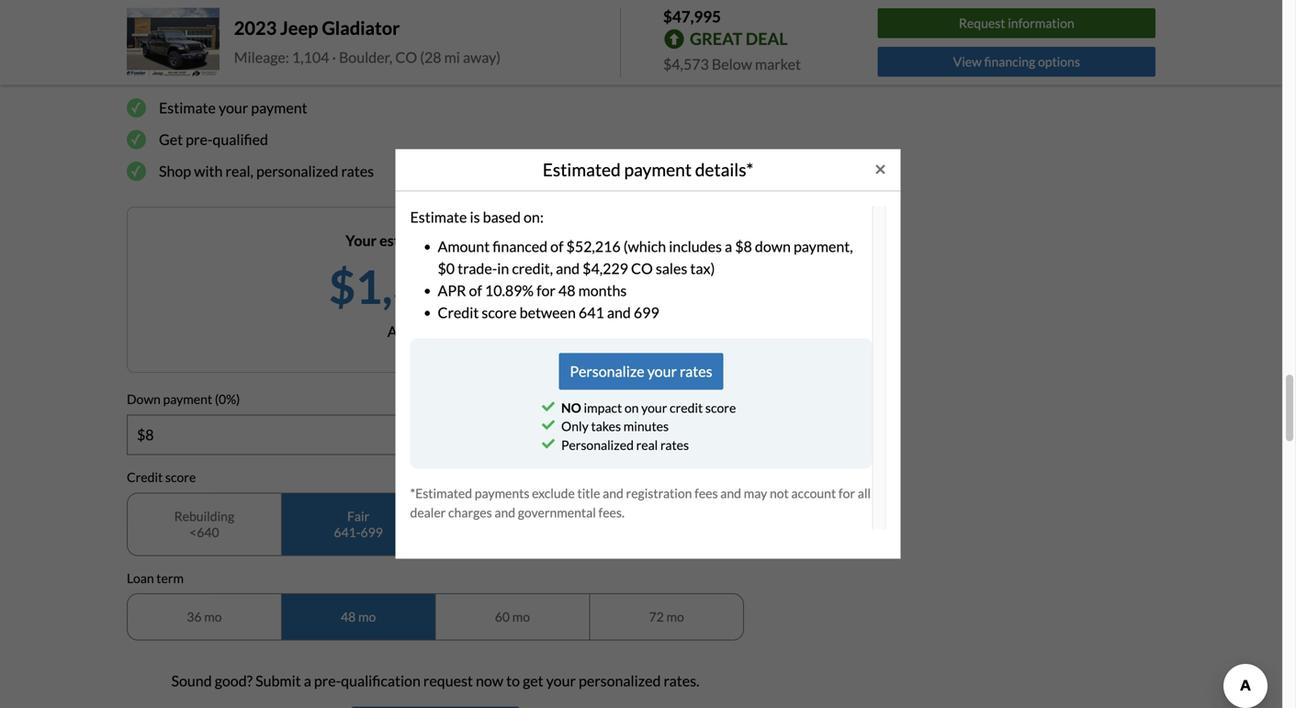 Task type: describe. For each thing, give the bounding box(es) containing it.
2 vertical spatial score
[[165, 470, 196, 485]]

2023 jeep gladiator mileage: 1,104 · boulder, co (28 mi away)
[[234, 17, 501, 66]]

great deal
[[690, 29, 788, 49]]

mo for 48 mo
[[358, 609, 376, 625]]

submit
[[256, 672, 301, 690]]

no impact on your credit score
[[562, 400, 736, 416]]

0 horizontal spatial credit
[[127, 470, 163, 485]]

view financing options
[[954, 54, 1081, 69]]

(28
[[420, 48, 442, 66]]

estimate is based on:
[[410, 208, 544, 226]]

may
[[744, 486, 768, 501]]

includes
[[669, 237, 722, 255]]

dealer
[[410, 505, 446, 521]]

1 vertical spatial 10.89%
[[435, 323, 484, 341]]

request
[[424, 672, 473, 690]]

real,
[[226, 162, 254, 180]]

(0%)
[[215, 392, 240, 407]]

10.89% inside the amount financed of $52,216 (which includes a $8 down payment, $0 trade-in credit, and $4,229 co sales tax) apr of 10.89% for 48 months credit score between 641 and 699
[[485, 281, 534, 299]]

1 horizontal spatial payment
[[251, 99, 307, 117]]

0 horizontal spatial of
[[419, 323, 432, 341]]

2 horizontal spatial of
[[551, 237, 564, 255]]

$4,573 below market
[[663, 55, 801, 73]]

now
[[476, 672, 504, 690]]

699 inside fair 641-699
[[361, 524, 383, 540]]

trade-
[[458, 259, 497, 277]]

*estimated payments exclude title and registration fees and may not account for all dealer charges and governmental fees.
[[410, 486, 871, 521]]

details*
[[695, 159, 754, 180]]

market
[[755, 55, 801, 73]]

and right fees
[[721, 486, 742, 501]]

payment for down payment (0%)
[[163, 392, 212, 407]]

$4,573
[[663, 55, 709, 73]]

finance in advance
[[127, 51, 298, 75]]

0 horizontal spatial pre-
[[186, 131, 213, 149]]

0 vertical spatial personalized
[[256, 162, 339, 180]]

0 horizontal spatial a
[[304, 672, 311, 690]]

0 vertical spatial in
[[202, 51, 219, 75]]

info circle image
[[527, 291, 542, 306]]

get
[[523, 672, 544, 690]]

takes
[[591, 419, 621, 434]]

$1,347
[[329, 259, 473, 314]]

exclude
[[532, 486, 575, 501]]

get
[[159, 131, 183, 149]]

Down payment (0%) text field
[[128, 416, 743, 454]]

(which
[[624, 237, 666, 255]]

0 horizontal spatial apr
[[388, 323, 416, 341]]

*estimated
[[410, 486, 472, 501]]

advance
[[222, 51, 298, 75]]

down
[[755, 237, 791, 255]]

1 vertical spatial 48
[[341, 609, 356, 625]]

mo for 60 mo
[[512, 609, 530, 625]]

is inside "estimated payment details*" dialog
[[470, 208, 480, 226]]

options
[[1038, 54, 1081, 69]]

641
[[579, 303, 604, 321]]

estimate your payment
[[159, 99, 307, 117]]

apr of 10.89%
[[388, 323, 484, 341]]

personalized
[[562, 437, 634, 453]]

times image
[[872, 162, 890, 177]]

$1,347 /mo est
[[329, 259, 523, 314]]

your inside 'button'
[[648, 362, 677, 380]]

credit
[[670, 400, 703, 416]]

rates for personalize your rates
[[680, 362, 713, 380]]

48 mo
[[341, 609, 376, 625]]

estimated payment details*
[[543, 159, 754, 180]]

your estimated payment* is
[[346, 232, 525, 250]]

48 inside the amount financed of $52,216 (which includes a $8 down payment, $0 trade-in credit, and $4,229 co sales tax) apr of 10.89% for 48 months credit score between 641 and 699
[[559, 281, 576, 299]]

for inside *estimated payments exclude title and registration fees and may not account for all dealer charges and governmental fees.
[[839, 486, 856, 501]]

personalize your rates
[[570, 362, 713, 380]]

only
[[562, 419, 589, 434]]

sound
[[171, 672, 212, 690]]

personalized real rates
[[562, 437, 689, 453]]

no
[[562, 400, 582, 416]]

credit,
[[512, 259, 553, 277]]

fair 641-699
[[334, 508, 383, 540]]

and down 'months'
[[607, 303, 631, 321]]

check image for only takes minutes
[[542, 417, 555, 433]]

minutes
[[624, 419, 669, 434]]

co inside the amount financed of $52,216 (which includes a $8 down payment, $0 trade-in credit, and $4,229 co sales tax) apr of 10.89% for 48 months credit score between 641 and 699
[[631, 259, 653, 277]]

term
[[157, 570, 184, 586]]

1 horizontal spatial of
[[469, 281, 482, 299]]

fair
[[347, 508, 370, 524]]

·
[[332, 48, 336, 66]]

estimated
[[543, 159, 621, 180]]

gladiator
[[322, 17, 400, 39]]

shop with real, personalized rates
[[159, 162, 374, 180]]

$0
[[438, 259, 455, 277]]

and down payments
[[495, 505, 516, 521]]

641-
[[334, 524, 361, 540]]

rates.
[[664, 672, 700, 690]]

down payment (0%)
[[127, 392, 240, 407]]

on:
[[524, 208, 544, 226]]

with
[[194, 162, 223, 180]]

and down $52,216
[[556, 259, 580, 277]]

2 horizontal spatial score
[[706, 400, 736, 416]]

good
[[497, 508, 528, 524]]

credit inside the amount financed of $52,216 (which includes a $8 down payment, $0 trade-in credit, and $4,229 co sales tax) apr of 10.89% for 48 months credit score between 641 and 699
[[438, 303, 479, 321]]

/mo
[[475, 290, 500, 308]]



Task type: locate. For each thing, give the bounding box(es) containing it.
10.89% down /mo
[[435, 323, 484, 341]]

your
[[346, 232, 377, 250]]

financing
[[985, 54, 1036, 69]]

for
[[537, 281, 556, 299], [839, 486, 856, 501]]

2023
[[234, 17, 277, 39]]

0 vertical spatial is
[[470, 208, 480, 226]]

apr down $0
[[438, 281, 466, 299]]

0 vertical spatial credit
[[438, 303, 479, 321]]

view financing options button
[[878, 47, 1156, 77]]

699 inside the amount financed of $52,216 (which includes a $8 down payment, $0 trade-in credit, and $4,229 co sales tax) apr of 10.89% for 48 months credit score between 641 and 699
[[634, 303, 660, 321]]

check image
[[542, 399, 555, 415]]

sound good? submit a pre-qualification request now to get your personalized rates.
[[171, 672, 700, 690]]

1 horizontal spatial co
[[631, 259, 653, 277]]

information
[[1008, 15, 1075, 31]]

in down financed
[[497, 259, 509, 277]]

0 vertical spatial pre-
[[186, 131, 213, 149]]

payment down the advance
[[251, 99, 307, 117]]

your
[[219, 99, 248, 117], [648, 362, 677, 380], [642, 400, 667, 416], [546, 672, 576, 690]]

10.89% down credit,
[[485, 281, 534, 299]]

rebuilding
[[174, 508, 234, 524]]

rates right the real
[[661, 437, 689, 453]]

and up fees.
[[603, 486, 624, 501]]

amount financed of $52,216 (which includes a $8 down payment, $0 trade-in credit, and $4,229 co sales tax) apr of 10.89% for 48 months credit score between 641 and 699
[[438, 237, 853, 321]]

apr inside the amount financed of $52,216 (which includes a $8 down payment, $0 trade-in credit, and $4,229 co sales tax) apr of 10.89% for 48 months credit score between 641 and 699
[[438, 281, 466, 299]]

1 horizontal spatial for
[[839, 486, 856, 501]]

1 check image from the top
[[542, 417, 555, 433]]

for left all
[[839, 486, 856, 501]]

1 horizontal spatial apr
[[438, 281, 466, 299]]

1 vertical spatial a
[[304, 672, 311, 690]]

0 vertical spatial score
[[482, 303, 517, 321]]

36
[[187, 609, 202, 625]]

of down $1,347 /mo est
[[419, 323, 432, 341]]

mi
[[444, 48, 460, 66]]

for up between
[[537, 281, 556, 299]]

payment for estimated payment details*
[[624, 159, 692, 180]]

your up qualified
[[219, 99, 248, 117]]

1 horizontal spatial credit
[[438, 303, 479, 321]]

mo up qualification
[[358, 609, 376, 625]]

rebuilding <640
[[174, 508, 234, 540]]

shop
[[159, 162, 191, 180]]

check image for personalized real rates
[[542, 436, 555, 452]]

48 up between
[[559, 281, 576, 299]]

a left $8
[[725, 237, 733, 255]]

3 mo from the left
[[512, 609, 530, 625]]

72
[[649, 609, 664, 625]]

personalize your rates button
[[559, 353, 724, 390]]

down
[[127, 392, 161, 407]]

to
[[506, 672, 520, 690]]

2 vertical spatial rates
[[661, 437, 689, 453]]

your up minutes
[[642, 400, 667, 416]]

2 vertical spatial payment
[[163, 392, 212, 407]]

$8
[[735, 237, 752, 255]]

great
[[690, 29, 743, 49]]

payment left the details*
[[624, 159, 692, 180]]

loan
[[127, 570, 154, 586]]

estimate up the get
[[159, 99, 216, 117]]

1 vertical spatial 699
[[361, 524, 383, 540]]

1 vertical spatial is
[[515, 232, 525, 250]]

est
[[503, 290, 523, 308]]

request information
[[959, 15, 1075, 31]]

pre-
[[186, 131, 213, 149], [314, 672, 341, 690]]

699 down fair
[[361, 524, 383, 540]]

your up no impact on your credit score
[[648, 362, 677, 380]]

credit
[[438, 303, 479, 321], [127, 470, 163, 485]]

score right 'credit'
[[706, 400, 736, 416]]

0 horizontal spatial estimate
[[159, 99, 216, 117]]

is down on:
[[515, 232, 525, 250]]

$52,216
[[567, 237, 621, 255]]

1 vertical spatial check image
[[542, 436, 555, 452]]

1,104
[[292, 48, 329, 66]]

0 horizontal spatial is
[[470, 208, 480, 226]]

1 vertical spatial personalized
[[579, 672, 661, 690]]

0 horizontal spatial 48
[[341, 609, 356, 625]]

1 vertical spatial score
[[706, 400, 736, 416]]

good?
[[215, 672, 253, 690]]

check image
[[542, 417, 555, 433], [542, 436, 555, 452]]

1 horizontal spatial 10.89%
[[485, 281, 534, 299]]

apr
[[438, 281, 466, 299], [388, 323, 416, 341]]

fees.
[[599, 505, 625, 521]]

of down trade-
[[469, 281, 482, 299]]

title
[[578, 486, 600, 501]]

of
[[551, 237, 564, 255], [469, 281, 482, 299], [419, 323, 432, 341]]

financed
[[493, 237, 548, 255]]

a right submit
[[304, 672, 311, 690]]

0 vertical spatial check image
[[542, 417, 555, 433]]

mo for 72 mo
[[667, 609, 684, 625]]

impact
[[584, 400, 622, 416]]

1 horizontal spatial estimate
[[410, 208, 467, 226]]

personalized right 'real,' on the top
[[256, 162, 339, 180]]

1 horizontal spatial 48
[[559, 281, 576, 299]]

on
[[625, 400, 639, 416]]

of up credit,
[[551, 237, 564, 255]]

co
[[395, 48, 417, 66], [631, 259, 653, 277]]

for inside the amount financed of $52,216 (which includes a $8 down payment, $0 trade-in credit, and $4,229 co sales tax) apr of 10.89% for 48 months credit score between 641 and 699
[[537, 281, 556, 299]]

sales
[[656, 259, 688, 277]]

0 vertical spatial estimate
[[159, 99, 216, 117]]

0 vertical spatial 48
[[559, 281, 576, 299]]

mo right 60
[[512, 609, 530, 625]]

1 vertical spatial of
[[469, 281, 482, 299]]

charges
[[448, 505, 492, 521]]

a inside the amount financed of $52,216 (which includes a $8 down payment, $0 trade-in credit, and $4,229 co sales tax) apr of 10.89% for 48 months credit score between 641 and 699
[[725, 237, 733, 255]]

0 horizontal spatial personalized
[[256, 162, 339, 180]]

$47,995
[[663, 7, 721, 26]]

0 vertical spatial apr
[[438, 281, 466, 299]]

estimated payment details* dialog
[[0, 0, 1297, 709]]

2 check image from the top
[[542, 436, 555, 452]]

payment*
[[448, 232, 512, 250]]

mo right 72
[[667, 609, 684, 625]]

loan term
[[127, 570, 184, 586]]

2 vertical spatial of
[[419, 323, 432, 341]]

payment inside dialog
[[624, 159, 692, 180]]

0 vertical spatial a
[[725, 237, 733, 255]]

apr down $1,347
[[388, 323, 416, 341]]

is up payment*
[[470, 208, 480, 226]]

estimate
[[159, 99, 216, 117], [410, 208, 467, 226]]

1 vertical spatial apr
[[388, 323, 416, 341]]

in right "finance"
[[202, 51, 219, 75]]

0 vertical spatial payment
[[251, 99, 307, 117]]

get pre-qualified
[[159, 131, 268, 149]]

0 vertical spatial co
[[395, 48, 417, 66]]

personalized left rates.
[[579, 672, 661, 690]]

based
[[483, 208, 521, 226]]

4 mo from the left
[[667, 609, 684, 625]]

rates up 'credit'
[[680, 362, 713, 380]]

2023 jeep gladiator image
[[127, 8, 219, 77]]

48 up qualification
[[341, 609, 356, 625]]

score left 'info circle' image
[[482, 303, 517, 321]]

estimate for estimate is based on:
[[410, 208, 467, 226]]

1 vertical spatial payment
[[624, 159, 692, 180]]

1 vertical spatial in
[[497, 259, 509, 277]]

2 mo from the left
[[358, 609, 376, 625]]

qualification
[[341, 672, 421, 690]]

personalized
[[256, 162, 339, 180], [579, 672, 661, 690]]

tax)
[[691, 259, 715, 277]]

estimated
[[380, 232, 446, 250]]

1 mo from the left
[[204, 609, 222, 625]]

pre- right submit
[[314, 672, 341, 690]]

0 horizontal spatial score
[[165, 470, 196, 485]]

payment
[[251, 99, 307, 117], [624, 159, 692, 180], [163, 392, 212, 407]]

0 horizontal spatial payment
[[163, 392, 212, 407]]

and
[[556, 259, 580, 277], [607, 303, 631, 321], [603, 486, 624, 501], [721, 486, 742, 501], [495, 505, 516, 521]]

1 vertical spatial rates
[[680, 362, 713, 380]]

away)
[[463, 48, 501, 66]]

60 mo
[[495, 609, 530, 625]]

your right get
[[546, 672, 576, 690]]

1 horizontal spatial pre-
[[314, 672, 341, 690]]

is
[[470, 208, 480, 226], [515, 232, 525, 250]]

0 vertical spatial 699
[[634, 303, 660, 321]]

1 horizontal spatial is
[[515, 232, 525, 250]]

0 horizontal spatial co
[[395, 48, 417, 66]]

1 horizontal spatial a
[[725, 237, 733, 255]]

<640
[[189, 524, 219, 540]]

1 horizontal spatial in
[[497, 259, 509, 277]]

score up rebuilding
[[165, 470, 196, 485]]

rates for personalized real rates
[[661, 437, 689, 453]]

in inside the amount financed of $52,216 (which includes a $8 down payment, $0 trade-in credit, and $4,229 co sales tax) apr of 10.89% for 48 months credit score between 641 and 699
[[497, 259, 509, 277]]

estimate for estimate your payment
[[159, 99, 216, 117]]

1 vertical spatial for
[[839, 486, 856, 501]]

jeep
[[280, 17, 318, 39]]

credit score
[[127, 470, 196, 485]]

account
[[792, 486, 836, 501]]

below
[[712, 55, 753, 73]]

between
[[520, 303, 576, 321]]

deal
[[746, 29, 788, 49]]

0 vertical spatial rates
[[341, 162, 374, 180]]

0 vertical spatial 10.89%
[[485, 281, 534, 299]]

0 horizontal spatial 10.89%
[[435, 323, 484, 341]]

1 horizontal spatial personalized
[[579, 672, 661, 690]]

1 horizontal spatial 699
[[634, 303, 660, 321]]

payment,
[[794, 237, 853, 255]]

mo right 36
[[204, 609, 222, 625]]

score inside the amount financed of $52,216 (which includes a $8 down payment, $0 trade-in credit, and $4,229 co sales tax) apr of 10.89% for 48 months credit score between 641 and 699
[[482, 303, 517, 321]]

rates up your
[[341, 162, 374, 180]]

0 horizontal spatial for
[[537, 281, 556, 299]]

request
[[959, 15, 1006, 31]]

1 vertical spatial credit
[[127, 470, 163, 485]]

registration
[[626, 486, 692, 501]]

finance
[[127, 51, 198, 75]]

rates inside 'button'
[[680, 362, 713, 380]]

payment left (0%) at the bottom left
[[163, 392, 212, 407]]

estimate inside dialog
[[410, 208, 467, 226]]

0 vertical spatial of
[[551, 237, 564, 255]]

credit up apr of 10.89% on the left
[[438, 303, 479, 321]]

0 horizontal spatial 699
[[361, 524, 383, 540]]

mo for 36 mo
[[204, 609, 222, 625]]

0 vertical spatial for
[[537, 281, 556, 299]]

1 vertical spatial estimate
[[410, 208, 467, 226]]

72 mo
[[649, 609, 684, 625]]

1 horizontal spatial score
[[482, 303, 517, 321]]

699 down sales at the right of page
[[634, 303, 660, 321]]

personalize
[[570, 362, 645, 380]]

mileage:
[[234, 48, 289, 66]]

60
[[495, 609, 510, 625]]

1 vertical spatial co
[[631, 259, 653, 277]]

view
[[954, 54, 982, 69]]

0 horizontal spatial in
[[202, 51, 219, 75]]

credit down "down"
[[127, 470, 163, 485]]

pre- right the get
[[186, 131, 213, 149]]

2 horizontal spatial payment
[[624, 159, 692, 180]]

co down the (which
[[631, 259, 653, 277]]

co left (28
[[395, 48, 417, 66]]

estimate up the your estimated payment* is
[[410, 208, 467, 226]]

qualified
[[213, 131, 268, 149]]

co inside 2023 jeep gladiator mileage: 1,104 · boulder, co (28 mi away)
[[395, 48, 417, 66]]

rates
[[341, 162, 374, 180], [680, 362, 713, 380], [661, 437, 689, 453]]

1 vertical spatial pre-
[[314, 672, 341, 690]]



Task type: vqa. For each thing, say whether or not it's contained in the screenshot.
shopping
no



